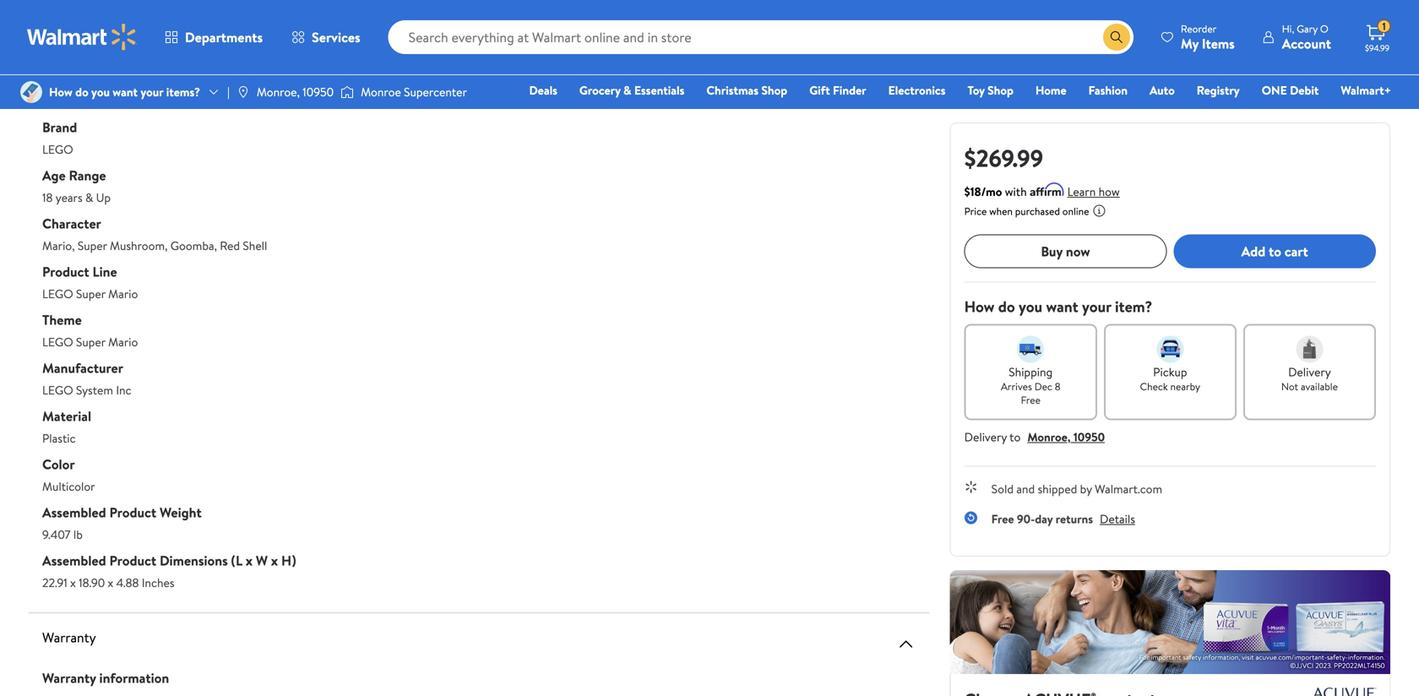 Task type: locate. For each thing, give the bounding box(es) containing it.
line
[[93, 262, 117, 281]]

material
[[42, 407, 91, 425]]

 image right |
[[236, 85, 250, 99]]

x
[[246, 551, 253, 570], [271, 551, 278, 570], [70, 575, 76, 591], [108, 575, 113, 591]]

1 vertical spatial want
[[1047, 296, 1079, 317]]

manufacturer
[[42, 359, 123, 377]]

0 vertical spatial your
[[141, 84, 163, 100]]

0 vertical spatial warranty
[[42, 628, 96, 647]]

you up intent image for shipping
[[1019, 296, 1043, 317]]

color
[[42, 455, 75, 474]]

super up line
[[78, 237, 107, 254]]

gift
[[810, 82, 830, 98]]

dimensions
[[160, 551, 228, 570]]

free
[[1021, 393, 1041, 407], [992, 511, 1015, 527]]

0 vertical spatial monroe,
[[257, 84, 300, 100]]

affirm image
[[1031, 183, 1064, 196]]

lego down theme
[[42, 334, 73, 350]]

to inside button
[[1269, 242, 1282, 261]]

1 vertical spatial mario
[[108, 334, 138, 350]]

assembled up lb
[[42, 503, 106, 522]]

1 warranty from the top
[[42, 628, 96, 647]]

want for item?
[[1047, 296, 1079, 317]]

0 vertical spatial free
[[1021, 393, 1041, 407]]

mario up 'manufacturer'
[[108, 334, 138, 350]]

you
[[91, 84, 110, 100], [1019, 296, 1043, 317]]

free 90-day returns details
[[992, 511, 1136, 527]]

0 horizontal spatial &
[[85, 189, 93, 206]]

specifications
[[42, 36, 124, 55]]

lego down brand
[[42, 141, 73, 158]]

monroe supercenter
[[361, 84, 467, 100]]

1 vertical spatial super
[[76, 286, 105, 302]]

$269.99
[[965, 142, 1044, 175]]

0 vertical spatial delivery
[[1289, 364, 1332, 380]]

do up brand
[[75, 84, 88, 100]]

learn how
[[1068, 183, 1120, 200]]

0 vertical spatial assembled
[[42, 503, 106, 522]]

0 vertical spatial you
[[91, 84, 110, 100]]

dec
[[1035, 379, 1053, 394]]

1 vertical spatial delivery
[[965, 429, 1007, 445]]

online
[[1063, 204, 1090, 218]]

10950 up by
[[1074, 429, 1105, 445]]

monroe,
[[257, 84, 300, 100], [1028, 429, 1071, 445]]

x right 22.91
[[70, 575, 76, 591]]

0 vertical spatial do
[[75, 84, 88, 100]]

4.88
[[116, 575, 139, 591]]

 image left monroe
[[341, 84, 354, 101]]

do up shipping
[[999, 296, 1016, 317]]

1 vertical spatial warranty
[[42, 669, 96, 687]]

10950 down services dropdown button
[[303, 84, 334, 100]]

 image for monroe supercenter
[[341, 84, 354, 101]]

18
[[42, 189, 53, 206]]

registry link
[[1190, 81, 1248, 99]]

details button
[[1100, 511, 1136, 527]]

want right collectible
[[113, 84, 138, 100]]

1 horizontal spatial &
[[624, 82, 632, 98]]

super up 'manufacturer'
[[76, 334, 105, 350]]

1 vertical spatial 10950
[[1074, 429, 1105, 445]]

information
[[99, 669, 169, 687]]

0 horizontal spatial how
[[49, 84, 73, 100]]

free left 90- at the right bottom of the page
[[992, 511, 1015, 527]]

super down line
[[76, 286, 105, 302]]

warranty up warranty information
[[42, 628, 96, 647]]

fashion
[[1089, 82, 1128, 98]]

monroe, right |
[[257, 84, 300, 100]]

multicolor
[[42, 478, 95, 495]]

hi, gary o account
[[1283, 22, 1332, 53]]

cart
[[1285, 242, 1309, 261]]

one debit
[[1262, 82, 1319, 98]]

1 vertical spatial to
[[1010, 429, 1021, 445]]

2 vertical spatial product
[[109, 551, 156, 570]]

sold and shipped by walmart.com
[[992, 481, 1163, 497]]

add
[[1242, 242, 1266, 261]]

1
[[1383, 19, 1386, 34]]

product left weight at the left bottom
[[109, 503, 156, 522]]

mario
[[108, 286, 138, 302], [108, 334, 138, 350]]

christmas shop link
[[699, 81, 795, 99]]

departments
[[185, 28, 263, 46]]

1 horizontal spatial to
[[1269, 242, 1282, 261]]

to left cart
[[1269, 242, 1282, 261]]

assembled
[[42, 503, 106, 522], [42, 551, 106, 570]]

monroe, down dec
[[1028, 429, 1071, 445]]

2 assembled from the top
[[42, 551, 106, 570]]

0 horizontal spatial want
[[113, 84, 138, 100]]

2 horizontal spatial  image
[[341, 84, 354, 101]]

lego up material
[[42, 382, 73, 398]]

0 vertical spatial &
[[624, 82, 632, 98]]

1 vertical spatial free
[[992, 511, 1015, 527]]

1 horizontal spatial shop
[[988, 82, 1014, 98]]

1 horizontal spatial your
[[1083, 296, 1112, 317]]

0 horizontal spatial you
[[91, 84, 110, 100]]

1 horizontal spatial 10950
[[1074, 429, 1105, 445]]

0 horizontal spatial to
[[1010, 429, 1021, 445]]

lego up theme
[[42, 286, 73, 302]]

monroe, 10950
[[257, 84, 334, 100]]

intent image for delivery image
[[1297, 336, 1324, 363]]

your left items?
[[141, 84, 163, 100]]

buy now button
[[965, 235, 1167, 268]]

do for how do you want your item?
[[999, 296, 1016, 317]]

delivery inside delivery not available
[[1289, 364, 1332, 380]]

returns
[[1056, 511, 1094, 527]]

items?
[[166, 84, 200, 100]]

arrives
[[1001, 379, 1033, 394]]

1 vertical spatial monroe,
[[1028, 429, 1071, 445]]

search icon image
[[1110, 30, 1124, 44]]

0 vertical spatial 10950
[[303, 84, 334, 100]]

x left 4.88
[[108, 575, 113, 591]]

2 vertical spatial super
[[76, 334, 105, 350]]

mushroom,
[[110, 237, 168, 254]]

& left up
[[85, 189, 93, 206]]

walmart+
[[1341, 82, 1392, 98]]

1 horizontal spatial  image
[[236, 85, 250, 99]]

warranty left information on the bottom left of the page
[[42, 669, 96, 687]]

w
[[256, 551, 268, 570]]

1 horizontal spatial want
[[1047, 296, 1079, 317]]

free down shipping
[[1021, 393, 1041, 407]]

delivery down intent image for delivery
[[1289, 364, 1332, 380]]

0 horizontal spatial monroe,
[[257, 84, 300, 100]]

x right w
[[271, 551, 278, 570]]

your left item?
[[1083, 296, 1112, 317]]

plastic
[[42, 430, 76, 447]]

& right grocery at the left of page
[[624, 82, 632, 98]]

 image
[[20, 81, 42, 103], [341, 84, 354, 101], [236, 85, 250, 99]]

0 horizontal spatial delivery
[[965, 429, 1007, 445]]

1 vertical spatial do
[[999, 296, 1016, 317]]

1 vertical spatial assembled
[[42, 551, 106, 570]]

to for delivery
[[1010, 429, 1021, 445]]

items
[[1202, 34, 1235, 53]]

1 horizontal spatial how
[[965, 296, 995, 317]]

delivery up sold
[[965, 429, 1007, 445]]

 image left features
[[20, 81, 42, 103]]

0 horizontal spatial shop
[[762, 82, 788, 98]]

2 shop from the left
[[988, 82, 1014, 98]]

price when purchased online
[[965, 204, 1090, 218]]

1 horizontal spatial monroe,
[[1028, 429, 1071, 445]]

2 warranty from the top
[[42, 669, 96, 687]]

intent image for pickup image
[[1157, 336, 1184, 363]]

1 vertical spatial &
[[85, 189, 93, 206]]

1 shop from the left
[[762, 82, 788, 98]]

1 horizontal spatial you
[[1019, 296, 1043, 317]]

you for how do you want your items?
[[91, 84, 110, 100]]

buy
[[1041, 242, 1063, 261]]

product up 4.88
[[109, 551, 156, 570]]

delivery for to
[[965, 429, 1007, 445]]

shell
[[243, 237, 267, 254]]

1 horizontal spatial free
[[1021, 393, 1041, 407]]

monroe
[[361, 84, 401, 100]]

&
[[624, 82, 632, 98], [85, 189, 93, 206]]

how do you want your item?
[[965, 296, 1153, 317]]

my
[[1181, 34, 1199, 53]]

shop right the toy on the right of the page
[[988, 82, 1014, 98]]

you down specifications
[[91, 84, 110, 100]]

by
[[1080, 481, 1092, 497]]

electronics link
[[881, 81, 954, 99]]

reorder
[[1181, 22, 1217, 36]]

grocery & essentials
[[580, 82, 685, 98]]

mario,
[[42, 237, 75, 254]]

0 horizontal spatial your
[[141, 84, 163, 100]]

0 vertical spatial to
[[1269, 242, 1282, 261]]

0 vertical spatial how
[[49, 84, 73, 100]]

electronics
[[889, 82, 946, 98]]

how for how do you want your items?
[[49, 84, 73, 100]]

mario down line
[[108, 286, 138, 302]]

add to cart
[[1242, 242, 1309, 261]]

want down buy now button
[[1047, 296, 1079, 317]]

0 horizontal spatial free
[[992, 511, 1015, 527]]

gift finder link
[[802, 81, 874, 99]]

product down 'mario,'
[[42, 262, 89, 281]]

you for how do you want your item?
[[1019, 296, 1043, 317]]

9.407
[[42, 526, 71, 543]]

1 horizontal spatial do
[[999, 296, 1016, 317]]

$94.99
[[1366, 42, 1390, 54]]

1 vertical spatial your
[[1083, 296, 1112, 317]]

lb
[[73, 526, 83, 543]]

0 vertical spatial mario
[[108, 286, 138, 302]]

delivery
[[1289, 364, 1332, 380], [965, 429, 1007, 445]]

item?
[[1115, 296, 1153, 317]]

0 horizontal spatial do
[[75, 84, 88, 100]]

specifications image
[[896, 42, 917, 62]]

assembled down lb
[[42, 551, 106, 570]]

legal information image
[[1093, 204, 1107, 218]]

shop right the "christmas"
[[762, 82, 788, 98]]

1 vertical spatial you
[[1019, 296, 1043, 317]]

1 horizontal spatial delivery
[[1289, 364, 1332, 380]]

delivery to monroe, 10950
[[965, 429, 1105, 445]]

to down 'arrives'
[[1010, 429, 1021, 445]]

day
[[1035, 511, 1053, 527]]

 image for monroe, 10950
[[236, 85, 250, 99]]

0 horizontal spatial  image
[[20, 81, 42, 103]]

super
[[78, 237, 107, 254], [76, 286, 105, 302], [76, 334, 105, 350]]

0 vertical spatial want
[[113, 84, 138, 100]]

& inside features collectible brand lego age range 18 years & up character mario, super mushroom, goomba, red shell product line lego super mario theme lego super mario manufacturer lego system inc material plastic color multicolor assembled product weight 9.407 lb assembled product dimensions (l x w x h) 22.91 x 18.90 x 4.88 inches
[[85, 189, 93, 206]]

1 mario from the top
[[108, 286, 138, 302]]

details
[[1100, 511, 1136, 527]]

1 vertical spatial how
[[965, 296, 995, 317]]

walmart image
[[27, 24, 137, 51]]

warranty for warranty information
[[42, 669, 96, 687]]



Task type: describe. For each thing, give the bounding box(es) containing it.
shipping
[[1009, 364, 1053, 380]]

fashion link
[[1081, 81, 1136, 99]]

range
[[69, 166, 106, 185]]

monroe, 10950 button
[[1028, 429, 1105, 445]]

4 lego from the top
[[42, 382, 73, 398]]

debit
[[1290, 82, 1319, 98]]

available
[[1301, 379, 1339, 394]]

price
[[965, 204, 987, 218]]

departments button
[[150, 17, 277, 57]]

gary
[[1297, 22, 1318, 36]]

essentials
[[635, 82, 685, 98]]

shipped
[[1038, 481, 1078, 497]]

weight
[[160, 503, 202, 522]]

buy now
[[1041, 242, 1091, 261]]

up
[[96, 189, 111, 206]]

christmas
[[707, 82, 759, 98]]

learn
[[1068, 183, 1096, 200]]

2 mario from the top
[[108, 334, 138, 350]]

90-
[[1017, 511, 1035, 527]]

features collectible brand lego age range 18 years & up character mario, super mushroom, goomba, red shell product line lego super mario theme lego super mario manufacturer lego system inc material plastic color multicolor assembled product weight 9.407 lb assembled product dimensions (l x w x h) 22.91 x 18.90 x 4.88 inches
[[42, 70, 296, 591]]

1 assembled from the top
[[42, 503, 106, 522]]

hi,
[[1283, 22, 1295, 36]]

deals link
[[522, 81, 565, 99]]

walmart.com
[[1095, 481, 1163, 497]]

system
[[76, 382, 113, 398]]

your for items?
[[141, 84, 163, 100]]

christmas shop
[[707, 82, 788, 98]]

intent image for shipping image
[[1018, 336, 1045, 363]]

theme
[[42, 311, 82, 329]]

h)
[[281, 551, 296, 570]]

|
[[227, 84, 230, 100]]

warranty information
[[42, 669, 169, 687]]

1 lego from the top
[[42, 141, 73, 158]]

3 lego from the top
[[42, 334, 73, 350]]

nearby
[[1171, 379, 1201, 394]]

features
[[42, 70, 93, 88]]

shop for toy shop
[[988, 82, 1014, 98]]

pickup
[[1154, 364, 1188, 380]]

free inside the shipping arrives dec 8 free
[[1021, 393, 1041, 407]]

services
[[312, 28, 361, 46]]

home
[[1036, 82, 1067, 98]]

finder
[[833, 82, 867, 98]]

to for add
[[1269, 242, 1282, 261]]

gift finder
[[810, 82, 867, 98]]

reorder my items
[[1181, 22, 1235, 53]]

red
[[220, 237, 240, 254]]

brand
[[42, 118, 77, 136]]

deals
[[529, 82, 558, 98]]

do for how do you want your items?
[[75, 84, 88, 100]]

goomba,
[[171, 237, 217, 254]]

character
[[42, 214, 101, 233]]

0 vertical spatial product
[[42, 262, 89, 281]]

how do you want your items?
[[49, 84, 200, 100]]

want for items?
[[113, 84, 138, 100]]

how for how do you want your item?
[[965, 296, 995, 317]]

18.90
[[79, 575, 105, 591]]

grocery & essentials link
[[572, 81, 692, 99]]

0 horizontal spatial 10950
[[303, 84, 334, 100]]

collectible
[[42, 93, 98, 109]]

1 vertical spatial product
[[109, 503, 156, 522]]

supercenter
[[404, 84, 467, 100]]

not
[[1282, 379, 1299, 394]]

0 vertical spatial super
[[78, 237, 107, 254]]

$18/mo with
[[965, 183, 1027, 200]]

your for item?
[[1083, 296, 1112, 317]]

warranty for warranty
[[42, 628, 96, 647]]

delivery for not
[[1289, 364, 1332, 380]]

pickup check nearby
[[1141, 364, 1201, 394]]

o
[[1321, 22, 1329, 36]]

one debit link
[[1255, 81, 1327, 99]]

learn how button
[[1068, 183, 1120, 201]]

registry
[[1197, 82, 1240, 98]]

add to cart button
[[1174, 235, 1377, 268]]

grocery
[[580, 82, 621, 98]]

years
[[56, 189, 83, 206]]

purchased
[[1016, 204, 1060, 218]]

sold
[[992, 481, 1014, 497]]

warranty image
[[896, 634, 917, 654]]

when
[[990, 204, 1013, 218]]

2 lego from the top
[[42, 286, 73, 302]]

 image for how do you want your items?
[[20, 81, 42, 103]]

age
[[42, 166, 66, 185]]

delivery not available
[[1282, 364, 1339, 394]]

shop for christmas shop
[[762, 82, 788, 98]]

x right (l
[[246, 551, 253, 570]]

walmart+ link
[[1334, 81, 1399, 99]]

Walmart Site-Wide search field
[[388, 20, 1134, 54]]

Search search field
[[388, 20, 1134, 54]]

$18/mo
[[965, 183, 1003, 200]]

home link
[[1028, 81, 1075, 99]]

(l
[[231, 551, 243, 570]]

and
[[1017, 481, 1035, 497]]



Task type: vqa. For each thing, say whether or not it's contained in the screenshot.
rightmost Marketside
no



